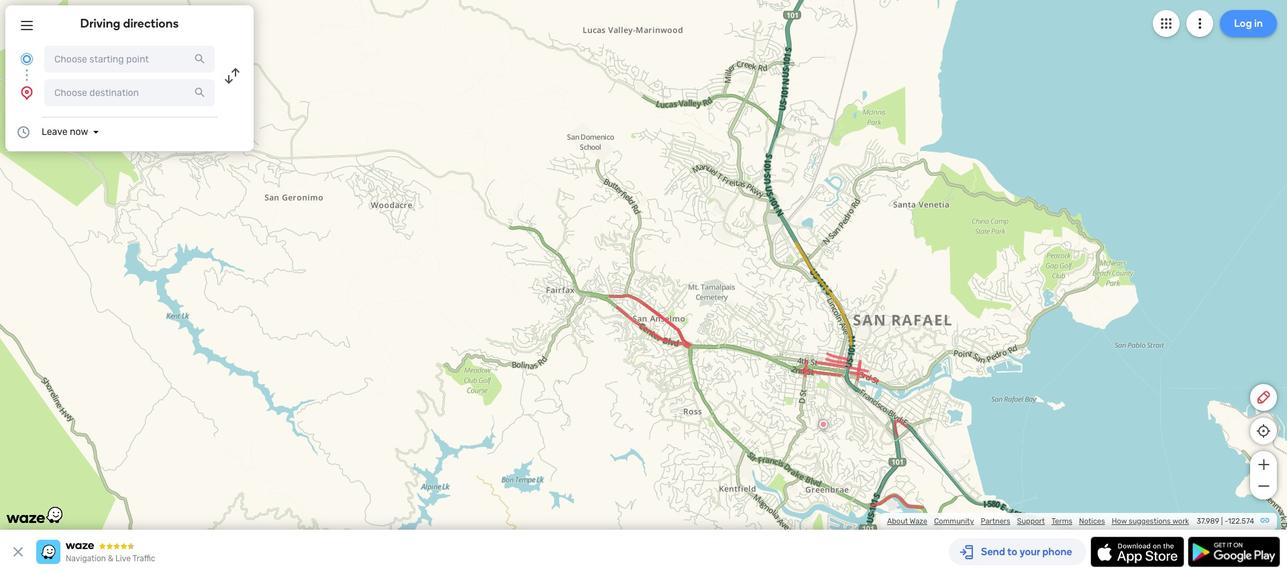 Task type: vqa. For each thing, say whether or not it's contained in the screenshot.
the bottom Arizona USA
no



Task type: describe. For each thing, give the bounding box(es) containing it.
driving directions
[[80, 16, 179, 31]]

&
[[108, 554, 114, 563]]

about waze link
[[888, 517, 928, 526]]

location image
[[19, 85, 35, 101]]

leave now
[[42, 126, 88, 138]]

live
[[116, 554, 131, 563]]

now
[[70, 126, 88, 138]]

clock image
[[15, 124, 32, 140]]

waze
[[910, 517, 928, 526]]

support
[[1018, 517, 1045, 526]]

leave
[[42, 126, 67, 138]]

support link
[[1018, 517, 1045, 526]]

x image
[[10, 544, 26, 560]]

zoom out image
[[1256, 478, 1273, 494]]

zoom in image
[[1256, 457, 1273, 473]]

driving
[[80, 16, 120, 31]]

37.989 | -122.574
[[1197, 517, 1255, 526]]

notices
[[1080, 517, 1106, 526]]

community link
[[935, 517, 975, 526]]

|
[[1222, 517, 1224, 526]]

about
[[888, 517, 909, 526]]

directions
[[123, 16, 179, 31]]

road closed image
[[820, 420, 828, 428]]

navigation & live traffic
[[66, 554, 155, 563]]



Task type: locate. For each thing, give the bounding box(es) containing it.
navigation
[[66, 554, 106, 563]]

how suggestions work link
[[1112, 517, 1190, 526]]

notices link
[[1080, 517, 1106, 526]]

partners
[[981, 517, 1011, 526]]

link image
[[1260, 515, 1271, 526]]

current location image
[[19, 51, 35, 67]]

-
[[1225, 517, 1229, 526]]

terms link
[[1052, 517, 1073, 526]]

Choose destination text field
[[44, 79, 215, 106]]

pencil image
[[1256, 389, 1272, 406]]

suggestions
[[1129, 517, 1172, 526]]

122.574
[[1229, 517, 1255, 526]]

community
[[935, 517, 975, 526]]

work
[[1173, 517, 1190, 526]]

Choose starting point text field
[[44, 46, 215, 73]]

37.989
[[1197, 517, 1220, 526]]

partners link
[[981, 517, 1011, 526]]

terms
[[1052, 517, 1073, 526]]

traffic
[[133, 554, 155, 563]]

about waze community partners support terms notices how suggestions work
[[888, 517, 1190, 526]]

how
[[1112, 517, 1128, 526]]



